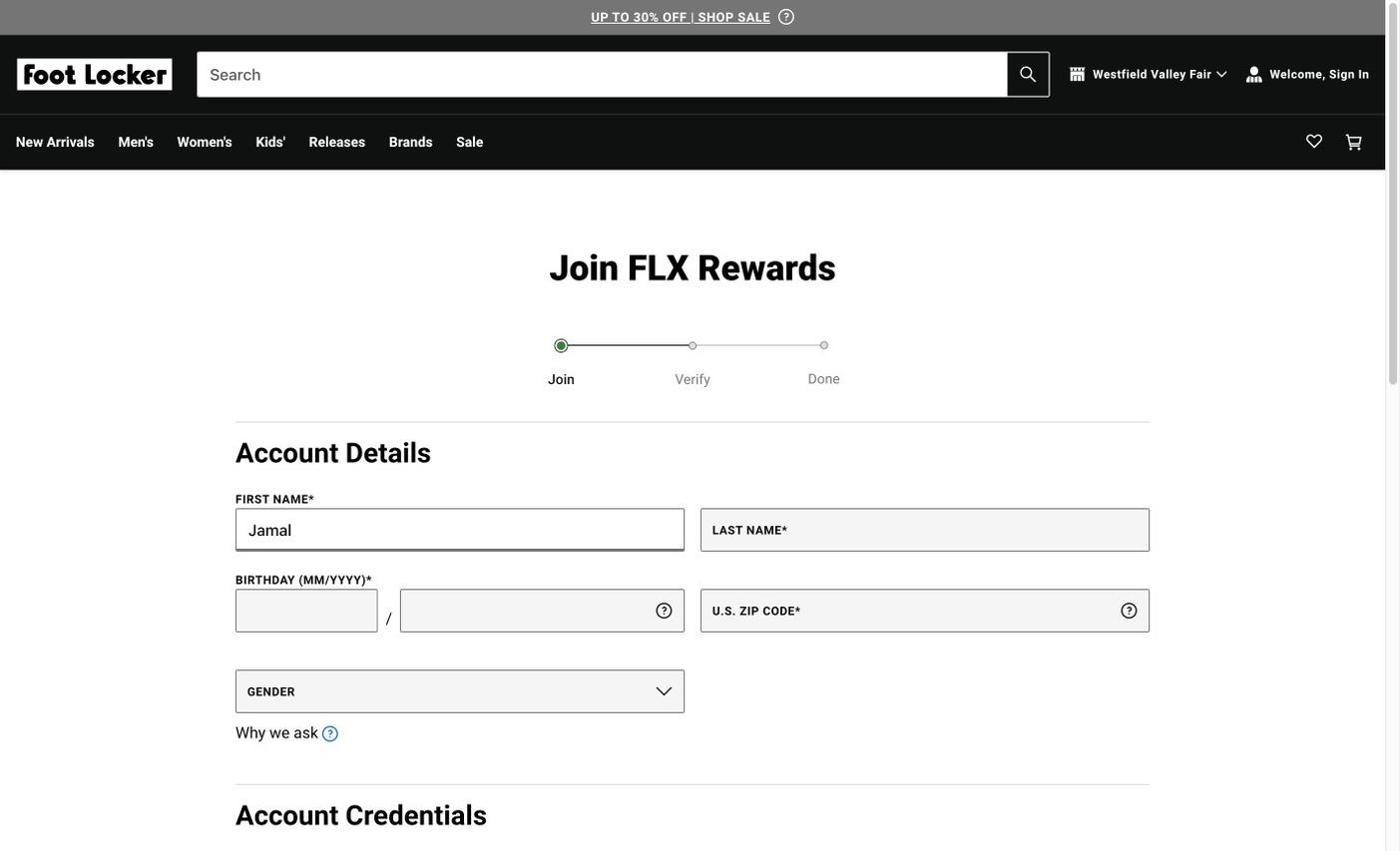 Task type: vqa. For each thing, say whether or not it's contained in the screenshot.
Close icon
no



Task type: describe. For each thing, give the bounding box(es) containing it.
search submit image
[[1022, 67, 1038, 82]]

0 vertical spatial required element
[[309, 494, 315, 508]]

2 horizontal spatial required element
[[797, 606, 803, 620]]

primary element
[[0, 115, 1389, 170]]

foot locker logo links to the home page image
[[16, 59, 174, 90]]



Task type: locate. For each thing, give the bounding box(es) containing it.
None text field
[[236, 591, 379, 634], [702, 591, 1153, 634], [236, 591, 379, 634], [702, 591, 1153, 634]]

more information image
[[1124, 604, 1140, 620]]

1 vertical spatial required element
[[784, 525, 790, 539]]

0 horizontal spatial required element
[[309, 494, 315, 508]]

toolbar
[[16, 115, 966, 170]]

inactive image
[[822, 342, 830, 350]]

0 horizontal spatial more information image
[[323, 728, 339, 744]]

None text field
[[236, 510, 686, 553], [702, 510, 1153, 553], [401, 591, 686, 634], [236, 510, 686, 553], [702, 510, 1153, 553], [401, 591, 686, 634]]

more information about up to 30% off | shop sale promotion image
[[780, 9, 796, 25]]

more information image
[[658, 604, 674, 620], [323, 728, 339, 744]]

0 vertical spatial more information image
[[658, 604, 674, 620]]

Search search field
[[199, 53, 1051, 96]]

2 vertical spatial required element
[[797, 606, 803, 620]]

1 horizontal spatial more information image
[[658, 604, 674, 620]]

active image
[[556, 340, 570, 354]]

1 vertical spatial more information image
[[323, 728, 339, 744]]

required element
[[309, 494, 315, 508], [784, 525, 790, 539], [797, 606, 803, 620]]

1 horizontal spatial required element
[[784, 525, 790, 539]]

None search field
[[198, 52, 1052, 97]]

my favorites image
[[1310, 135, 1325, 151]]

cart: 0 items image
[[1349, 135, 1365, 151]]

inactive image
[[690, 343, 698, 351]]



